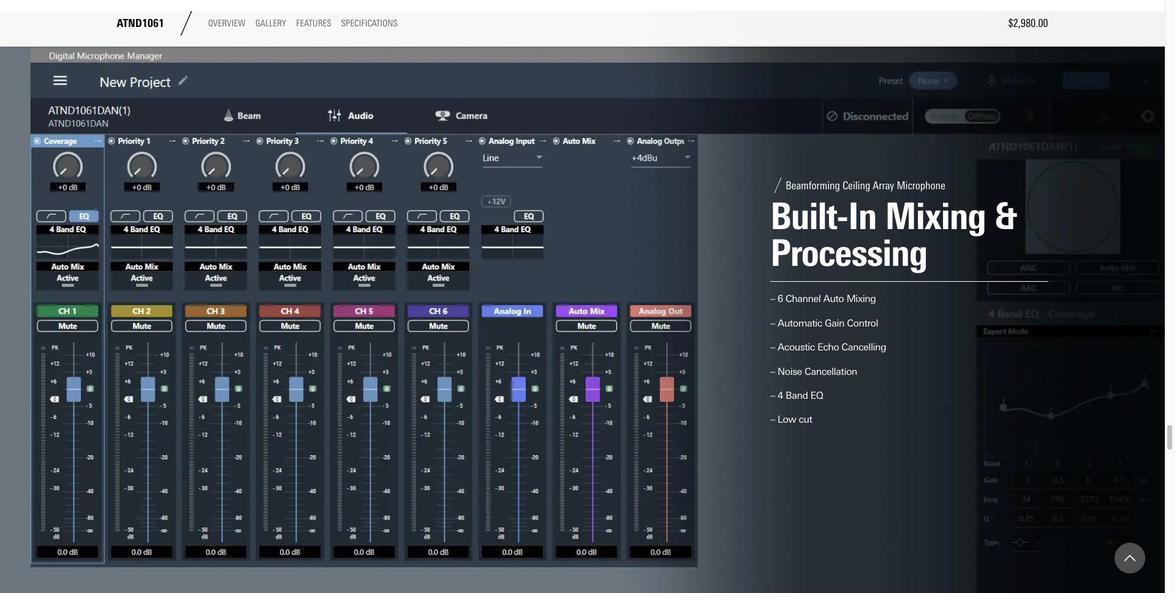 Task type: describe. For each thing, give the bounding box(es) containing it.
channel
[[786, 293, 821, 305]]

– for – low cut
[[770, 414, 775, 425]]

cancelling
[[842, 341, 886, 353]]

eq
[[811, 390, 823, 401]]

auto
[[823, 293, 844, 305]]

mixing
[[847, 293, 876, 305]]

gain
[[825, 317, 844, 329]]

overview
[[208, 18, 246, 29]]

$2,980.00
[[1008, 17, 1048, 30]]

– 4 band eq
[[770, 390, 823, 401]]

automatic
[[778, 317, 822, 329]]

cut
[[799, 414, 812, 425]]

– acoustic echo cancelling
[[770, 341, 886, 353]]

– for – 6 channel auto mixing
[[770, 293, 775, 305]]

– low cut
[[770, 414, 812, 425]]



Task type: vqa. For each thing, say whether or not it's contained in the screenshot.
the left is
no



Task type: locate. For each thing, give the bounding box(es) containing it.
3 – from the top
[[770, 341, 775, 353]]

control
[[847, 317, 878, 329]]

– left 'low'
[[770, 414, 775, 425]]

atnd1061
[[117, 16, 164, 30]]

– left automatic
[[770, 317, 775, 329]]

acoustic
[[778, 341, 815, 353]]

arrow up image
[[1125, 553, 1136, 564]]

2 – from the top
[[770, 317, 775, 329]]

4
[[778, 390, 783, 401]]

divider line image
[[174, 11, 198, 36]]

–
[[770, 293, 775, 305], [770, 317, 775, 329], [770, 341, 775, 353], [770, 366, 775, 377], [770, 390, 775, 401], [770, 414, 775, 425]]

features
[[296, 18, 331, 29]]

– left 4
[[770, 390, 775, 401]]

– left acoustic
[[770, 341, 775, 353]]

gallery
[[255, 18, 286, 29]]

– left noise in the bottom of the page
[[770, 366, 775, 377]]

low
[[778, 414, 796, 425]]

1 – from the top
[[770, 293, 775, 305]]

– noise cancellation
[[770, 366, 857, 377]]

– automatic gain control
[[770, 317, 878, 329]]

– for – noise cancellation
[[770, 366, 775, 377]]

– for – 4 band eq
[[770, 390, 775, 401]]

6
[[778, 293, 783, 305]]

4 – from the top
[[770, 366, 775, 377]]

– for – automatic gain control
[[770, 317, 775, 329]]

5 – from the top
[[770, 390, 775, 401]]

noise
[[778, 366, 802, 377]]

specifications
[[341, 18, 398, 29]]

band
[[786, 390, 808, 401]]

cancellation
[[805, 366, 857, 377]]

echo
[[818, 341, 839, 353]]

– left 6
[[770, 293, 775, 305]]

– 6 channel auto mixing
[[770, 293, 876, 305]]

6 – from the top
[[770, 414, 775, 425]]

– for – acoustic echo cancelling
[[770, 341, 775, 353]]



